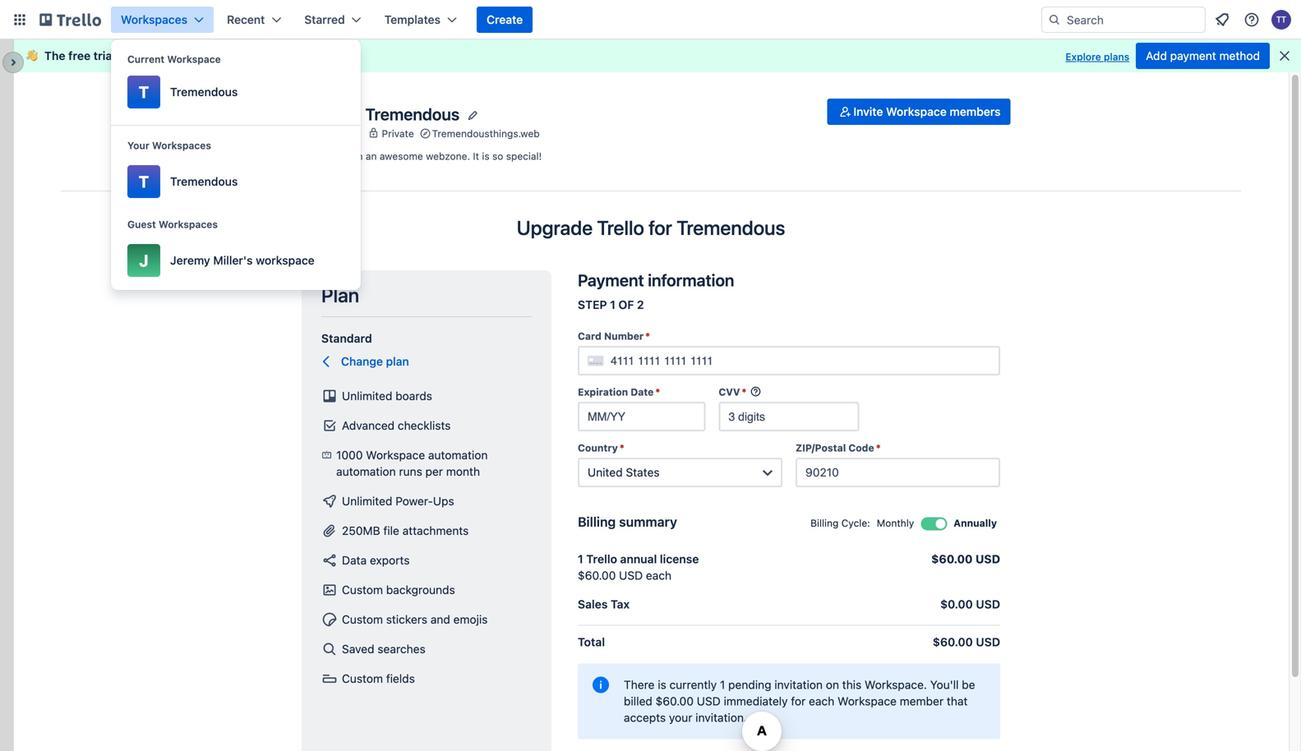 Task type: locate. For each thing, give the bounding box(es) containing it.
1 vertical spatial custom
[[342, 613, 383, 627]]

0 horizontal spatial is
[[330, 150, 338, 162]]

$60.00 up sales
[[578, 569, 616, 583]]

$60.00
[[932, 553, 973, 566], [578, 569, 616, 583], [933, 636, 973, 649], [656, 695, 694, 708]]

workspaces right your
[[152, 140, 211, 151]]

billing down united
[[578, 514, 616, 530]]

billing left 'cycle' at the right bottom of the page
[[811, 518, 839, 529]]

$60.00 usd down annually
[[932, 553, 1001, 566]]

2 custom from the top
[[342, 613, 383, 627]]

* for expiration date *
[[656, 386, 660, 398]]

starred
[[304, 13, 345, 26]]

method
[[1220, 49, 1261, 62]]

currently
[[670, 678, 717, 692]]

1000
[[336, 449, 363, 462]]

t down your
[[139, 172, 149, 191]]

private
[[382, 128, 414, 139]]

0 vertical spatial custom
[[342, 583, 383, 597]]

* right number
[[646, 331, 650, 342]]

usd
[[976, 553, 1001, 566], [619, 569, 643, 583], [976, 598, 1001, 611], [976, 636, 1001, 649], [697, 695, 721, 708]]

1 vertical spatial trello
[[587, 553, 617, 566]]

2 vertical spatial 1
[[720, 678, 726, 692]]

0 vertical spatial unlimited
[[342, 389, 393, 403]]

total
[[578, 636, 605, 649]]

trello up payment
[[597, 216, 645, 239]]

workspace inside 1000 workspace automation automation runs per month
[[366, 449, 425, 462]]

tremendous down has
[[170, 85, 238, 99]]

custom stickers and emojis
[[342, 613, 488, 627]]

wave image
[[26, 49, 38, 63]]

webzone.
[[426, 150, 470, 162]]

0 vertical spatial automation
[[428, 449, 488, 462]]

$60.00 inside 1 trello annual license $60.00 usd each
[[578, 569, 616, 583]]

1 vertical spatial of
[[619, 298, 634, 312]]

is
[[330, 150, 338, 162], [482, 150, 490, 162], [658, 678, 667, 692]]

billing summary
[[578, 514, 678, 530]]

custom down data
[[342, 583, 383, 597]]

0 vertical spatial workspaces
[[121, 13, 188, 26]]

of inside 'payment information step 1 of 2'
[[619, 298, 634, 312]]

workspace right current
[[167, 53, 221, 65]]

tremendousthings.web link
[[432, 125, 540, 142]]

2 vertical spatial workspaces
[[159, 219, 218, 230]]

custom down saved
[[342, 672, 383, 686]]

workspace inside immediately for each workspace member that accepts your invitation.
[[838, 695, 897, 708]]

workspace for current
[[167, 53, 221, 65]]

👋 the free trial of premium has ended for
[[26, 49, 263, 62]]

0 vertical spatial t
[[139, 82, 149, 102]]

current
[[127, 53, 165, 65]]

advanced
[[342, 419, 395, 433]]

and
[[431, 613, 450, 627]]

1 horizontal spatial billing
[[811, 518, 839, 529]]

1 vertical spatial 1
[[578, 553, 584, 566]]

unlimited up the advanced
[[342, 389, 393, 403]]

tremendous
[[170, 85, 238, 99], [366, 104, 460, 124], [170, 175, 238, 188], [677, 216, 786, 239]]

usd down annual
[[619, 569, 643, 583]]

for
[[245, 49, 261, 62], [649, 216, 673, 239], [791, 695, 806, 708]]

automation up month
[[428, 449, 488, 462]]

sales
[[578, 598, 608, 611]]

unlimited up 250mb
[[342, 495, 393, 508]]

workspace right invite
[[887, 105, 947, 118]]

0 vertical spatial trello
[[597, 216, 645, 239]]

billing for billing cycle : monthly
[[811, 518, 839, 529]]

1 horizontal spatial 1
[[610, 298, 616, 312]]

2 horizontal spatial is
[[658, 678, 667, 692]]

1 inside 'payment information step 1 of 2'
[[610, 298, 616, 312]]

2 vertical spatial custom
[[342, 672, 383, 686]]

open cvv tooltip image
[[750, 386, 762, 398]]

your workspaces
[[127, 140, 211, 151]]

workspace for invite
[[887, 105, 947, 118]]

custom fields
[[342, 672, 415, 686]]

t down current
[[139, 82, 149, 102]]

1 vertical spatial unlimited
[[342, 495, 393, 508]]

0 horizontal spatial billing
[[578, 514, 616, 530]]

Search field
[[1042, 7, 1206, 33]]

workspace down this
[[838, 695, 897, 708]]

is right this
[[330, 150, 338, 162]]

2 horizontal spatial for
[[791, 695, 806, 708]]

of for the
[[118, 49, 129, 62]]

0 horizontal spatial for
[[245, 49, 261, 62]]

for inside banner
[[245, 49, 261, 62]]

banner
[[13, 39, 1302, 72]]

1
[[610, 298, 616, 312], [578, 553, 584, 566], [720, 678, 726, 692]]

workspaces
[[121, 13, 188, 26], [152, 140, 211, 151], [159, 219, 218, 230]]

per
[[426, 465, 443, 479]]

billing
[[578, 514, 616, 530], [811, 518, 839, 529]]

trello inside 1 trello annual license $60.00 usd each
[[587, 553, 617, 566]]

2 horizontal spatial 1
[[720, 678, 726, 692]]

create button
[[477, 7, 533, 33]]

$60.00 usd down $0.00 usd
[[933, 636, 1001, 649]]

change plan
[[341, 355, 409, 368]]

each down annual
[[646, 569, 672, 583]]

1 horizontal spatial is
[[482, 150, 490, 162]]

this
[[308, 150, 328, 162]]

annually
[[954, 518, 997, 529]]

members
[[950, 105, 1001, 118]]

0 vertical spatial 1
[[610, 298, 616, 312]]

0 horizontal spatial each
[[646, 569, 672, 583]]

1 vertical spatial t
[[324, 106, 341, 140]]

1 horizontal spatial of
[[619, 298, 634, 312]]

standard
[[322, 332, 372, 345]]

of left 2
[[619, 298, 634, 312]]

of right trial
[[118, 49, 129, 62]]

0 notifications image
[[1213, 10, 1233, 30]]

unlimited power-ups
[[342, 495, 454, 508]]

0 horizontal spatial 1
[[578, 553, 584, 566]]

that
[[947, 695, 968, 708]]

j
[[139, 251, 149, 270]]

1 right step
[[610, 298, 616, 312]]

trello left annual
[[587, 553, 617, 566]]

0 vertical spatial $60.00 usd
[[932, 553, 1001, 566]]

usd right $0.00
[[976, 598, 1001, 611]]

is for there
[[658, 678, 667, 692]]

ups
[[433, 495, 454, 508]]

90210 text field
[[796, 458, 1001, 488]]

usd down annually
[[976, 553, 1001, 566]]

1 unlimited from the top
[[342, 389, 393, 403]]

1 for payment
[[610, 298, 616, 312]]

automation
[[428, 449, 488, 462], [336, 465, 396, 479]]

date
[[631, 386, 654, 398]]

* right code at the right bottom of page
[[876, 442, 881, 454]]

create
[[487, 13, 523, 26]]

1 vertical spatial for
[[649, 216, 673, 239]]

2 unlimited from the top
[[342, 495, 393, 508]]

templates button
[[375, 7, 467, 33]]

usd down $0.00 usd
[[976, 636, 1001, 649]]

is right it
[[482, 150, 490, 162]]

billing cycle : monthly
[[811, 518, 915, 529]]

each
[[646, 569, 672, 583], [809, 695, 835, 708]]

stickers
[[386, 613, 428, 627]]

1 left pending
[[720, 678, 726, 692]]

starred button
[[295, 7, 371, 33]]

you'll
[[931, 678, 959, 692]]

for right ended on the top of page
[[245, 49, 261, 62]]

0 vertical spatial of
[[118, 49, 129, 62]]

for up information
[[649, 216, 673, 239]]

2
[[637, 298, 644, 312]]

0 vertical spatial each
[[646, 569, 672, 583]]

invite workspace members
[[854, 105, 1001, 118]]

awesome
[[380, 150, 423, 162]]

of inside banner
[[118, 49, 129, 62]]

0 horizontal spatial automation
[[336, 465, 396, 479]]

1 horizontal spatial for
[[649, 216, 673, 239]]

add
[[1146, 49, 1168, 62]]

terry turtle (terryturtle) image
[[1272, 10, 1292, 30]]

data
[[342, 554, 367, 567]]

1 custom from the top
[[342, 583, 383, 597]]

$60.00 down annually
[[932, 553, 973, 566]]

* right date
[[656, 386, 660, 398]]

guest
[[127, 219, 156, 230]]

primary element
[[0, 0, 1302, 39]]

0 horizontal spatial of
[[118, 49, 129, 62]]

$60.00 down $0.00
[[933, 636, 973, 649]]

trello
[[597, 216, 645, 239], [587, 553, 617, 566]]

$60.00 usd
[[932, 553, 1001, 566], [933, 636, 1001, 649], [656, 695, 721, 708]]

unlimited
[[342, 389, 393, 403], [342, 495, 393, 508]]

workspaces up premium
[[121, 13, 188, 26]]

there is currently 1 pending invitation on this workspace.
[[624, 678, 927, 692]]

your
[[669, 711, 693, 725]]

workspace up runs
[[366, 449, 425, 462]]

search image
[[1048, 13, 1062, 26]]

0 vertical spatial for
[[245, 49, 261, 62]]

2 vertical spatial for
[[791, 695, 806, 708]]

it
[[473, 150, 479, 162]]

is right there
[[658, 678, 667, 692]]

$60.00 up your
[[656, 695, 694, 708]]

* left open cvv tooltip icon
[[742, 386, 747, 398]]

each down on
[[809, 695, 835, 708]]

payment information step 1 of 2
[[578, 271, 735, 312]]

t up this
[[324, 106, 341, 140]]

runs
[[399, 465, 423, 479]]

workspace inside button
[[887, 105, 947, 118]]

exports
[[370, 554, 410, 567]]

trial
[[94, 49, 115, 62]]

workspaces up jeremy
[[159, 219, 218, 230]]

custom up saved
[[342, 613, 383, 627]]

upgrade
[[517, 216, 593, 239]]

automation down 1000
[[336, 465, 396, 479]]

be
[[962, 678, 976, 692]]

3 custom from the top
[[342, 672, 383, 686]]

1 vertical spatial automation
[[336, 465, 396, 479]]

for down invitation
[[791, 695, 806, 708]]

1 horizontal spatial automation
[[428, 449, 488, 462]]

1 up sales
[[578, 553, 584, 566]]

1 vertical spatial each
[[809, 695, 835, 708]]

$60.00 usd down currently
[[656, 695, 721, 708]]

1 vertical spatial workspaces
[[152, 140, 211, 151]]

member
[[900, 695, 944, 708]]

1 horizontal spatial each
[[809, 695, 835, 708]]

$0.00 usd
[[941, 598, 1001, 611]]



Task type: vqa. For each thing, say whether or not it's contained in the screenshot.
board inside the text box
no



Task type: describe. For each thing, give the bounding box(es) containing it.
country *
[[578, 442, 625, 454]]

pending
[[729, 678, 772, 692]]

250mb
[[342, 524, 380, 538]]

jeremy
[[170, 254, 210, 267]]

invitation.
[[696, 711, 747, 725]]

this
[[843, 678, 862, 692]]

upgrade trello for tremendous
[[517, 216, 786, 239]]

custom for custom backgrounds
[[342, 583, 383, 597]]

usd up invitation.
[[697, 695, 721, 708]]

miller's
[[213, 254, 253, 267]]

explore
[[1066, 51, 1102, 62]]

special!
[[506, 150, 542, 162]]

accepts
[[624, 711, 666, 725]]

country
[[578, 442, 618, 454]]

2 vertical spatial $60.00 usd
[[656, 695, 721, 708]]

trello for upgrade
[[597, 216, 645, 239]]

your
[[127, 140, 149, 151]]

each inside immediately for each workspace member that accepts your invitation.
[[809, 695, 835, 708]]

boards
[[396, 389, 432, 403]]

emojis
[[454, 613, 488, 627]]

workspaces for your
[[152, 140, 211, 151]]

back to home image
[[39, 7, 101, 33]]

workspaces for guest
[[159, 219, 218, 230]]

* for card number *
[[646, 331, 650, 342]]

tremendous up information
[[677, 216, 786, 239]]

recent button
[[217, 7, 291, 33]]

you'll be billed
[[624, 678, 976, 708]]

is for this
[[330, 150, 338, 162]]

card
[[578, 331, 602, 342]]

plan
[[386, 355, 409, 368]]

each inside 1 trello annual license $60.00 usd each
[[646, 569, 672, 583]]

billing for billing summary
[[578, 514, 616, 530]]

of for information
[[619, 298, 634, 312]]

power-
[[396, 495, 433, 508]]

workspace.
[[865, 678, 927, 692]]

month
[[446, 465, 480, 479]]

this is such an awesome webzone. it is so special!
[[308, 150, 542, 162]]

monthly
[[877, 518, 915, 529]]

saved
[[342, 643, 375, 656]]

states
[[626, 466, 660, 479]]

workspace for 1000
[[366, 449, 425, 462]]

premium
[[132, 49, 182, 62]]

custom for custom fields
[[342, 672, 383, 686]]

workspace
[[256, 254, 315, 267]]

tremendous down your workspaces
[[170, 175, 238, 188]]

information
[[648, 271, 735, 290]]

tremendous up private
[[366, 104, 460, 124]]

invite
[[854, 105, 884, 118]]

workspaces button
[[111, 7, 214, 33]]

billed
[[624, 695, 653, 708]]

banner containing 👋
[[13, 39, 1302, 72]]

change plan button
[[318, 354, 409, 370]]

1 trello annual license $60.00 usd each
[[578, 553, 699, 583]]

file
[[384, 524, 400, 538]]

zip/postal
[[796, 442, 846, 454]]

has
[[185, 49, 204, 62]]

unlimited for unlimited boards
[[342, 389, 393, 403]]

change
[[341, 355, 383, 368]]

workspaces inside 'dropdown button'
[[121, 13, 188, 26]]

code
[[849, 442, 875, 454]]

2 vertical spatial t
[[139, 172, 149, 191]]

* for zip/postal code *
[[876, 442, 881, 454]]

1 inside 1 trello annual license $60.00 usd each
[[578, 553, 584, 566]]

annual
[[620, 553, 657, 566]]

tax
[[611, 598, 630, 611]]

checklists
[[398, 419, 451, 433]]

expiration date *
[[578, 386, 660, 398]]

backgrounds
[[386, 583, 455, 597]]

1 for there
[[720, 678, 726, 692]]

templates
[[385, 13, 441, 26]]

recent
[[227, 13, 265, 26]]

* right country
[[620, 442, 625, 454]]

attachments
[[403, 524, 469, 538]]

an
[[366, 150, 377, 162]]

add payment method button
[[1137, 43, 1270, 69]]

for inside immediately for each workspace member that accepts your invitation.
[[791, 695, 806, 708]]

1000 workspace automation automation runs per month
[[336, 449, 488, 479]]

so
[[493, 150, 504, 162]]

custom backgrounds
[[342, 583, 455, 597]]

such
[[341, 150, 363, 162]]

sm image
[[837, 104, 854, 120]]

unlimited for unlimited power-ups
[[342, 495, 393, 508]]

on
[[826, 678, 840, 692]]

current workspace
[[127, 53, 221, 65]]

ended
[[207, 49, 242, 62]]

open information menu image
[[1244, 12, 1261, 28]]

$0.00
[[941, 598, 973, 611]]

zip/postal code *
[[796, 442, 881, 454]]

cvv *
[[719, 386, 747, 398]]

immediately for each workspace member that accepts your invitation.
[[624, 695, 968, 725]]

t inside button
[[324, 106, 341, 140]]

step
[[578, 298, 607, 312]]

advanced checklists
[[342, 419, 451, 433]]

immediately
[[724, 695, 788, 708]]

plan
[[322, 284, 359, 307]]

free
[[68, 49, 91, 62]]

summary
[[619, 514, 678, 530]]

custom for custom stickers and emojis
[[342, 613, 383, 627]]

there
[[624, 678, 655, 692]]

t button
[[308, 99, 357, 148]]

cvv
[[719, 386, 741, 398]]

united states
[[588, 466, 660, 479]]

explore plans button
[[1066, 47, 1130, 67]]

fields
[[386, 672, 415, 686]]

united
[[588, 466, 623, 479]]

trello for 1
[[587, 553, 617, 566]]

license
[[660, 553, 699, 566]]

usd inside 1 trello annual license $60.00 usd each
[[619, 569, 643, 583]]

1 vertical spatial $60.00 usd
[[933, 636, 1001, 649]]



